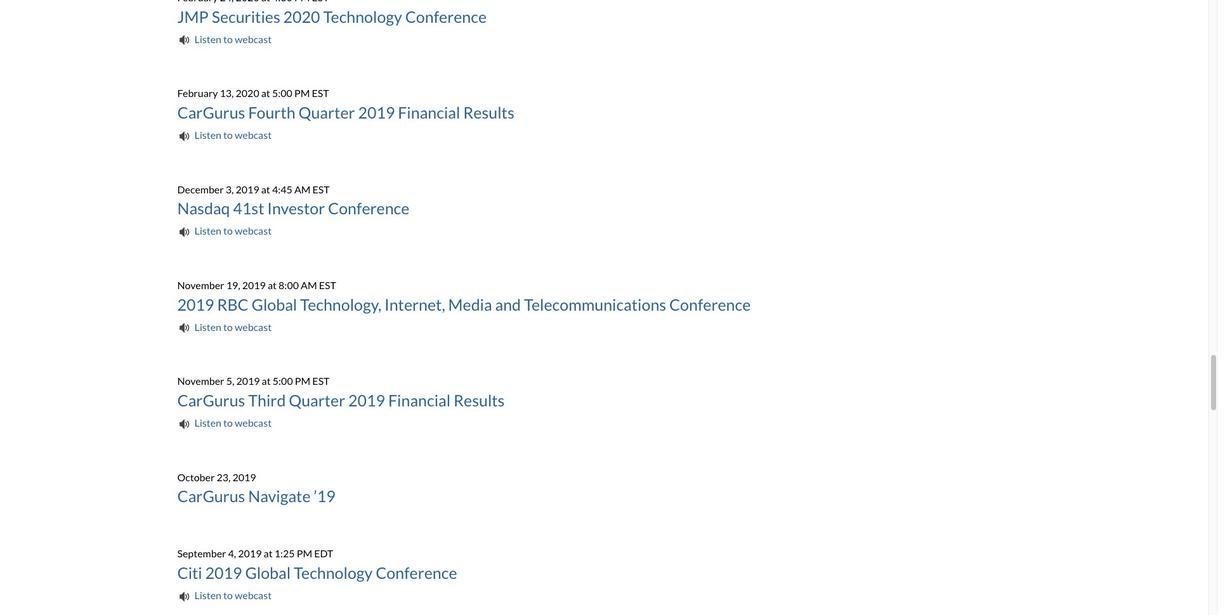 Task type: locate. For each thing, give the bounding box(es) containing it.
1 to from the top
[[223, 33, 233, 45]]

2020 for at
[[236, 87, 259, 99]]

2020 inside article
[[283, 7, 320, 26]]

citi 2019 global technology conference link
[[177, 562, 1031, 584]]

listen to webcast inside cargurus fourth quarter 2019 financial results article
[[194, 129, 272, 141]]

3 cargurus from the top
[[177, 487, 245, 506]]

1 vertical spatial results
[[454, 391, 505, 410]]

listen up october
[[194, 417, 221, 429]]

1 listen from the top
[[194, 33, 221, 45]]

citi 2019 global technology conference article
[[177, 546, 1031, 604]]

2 webcast from the top
[[235, 129, 272, 141]]

september
[[177, 548, 226, 560]]

webcast inside cargurus fourth quarter 2019 financial results article
[[235, 129, 272, 141]]

1 vertical spatial pm
[[295, 375, 310, 387]]

1 november from the top
[[177, 279, 224, 291]]

5 webcast from the top
[[235, 417, 272, 429]]

quarter inside november 5, 2019 at 5:00 pm est cargurus third quarter 2019 financial results
[[289, 391, 345, 410]]

listen to webcast link down citi
[[177, 587, 272, 604]]

1 listen to webcast link from the top
[[177, 31, 272, 47]]

3 listen to webcast from the top
[[194, 225, 272, 237]]

listen down citi
[[194, 589, 221, 601]]

financial inside november 5, 2019 at 5:00 pm est cargurus third quarter 2019 financial results
[[388, 391, 451, 410]]

webcast down third on the bottom left
[[235, 417, 272, 429]]

webcast down 41st
[[235, 225, 272, 237]]

1 webcast from the top
[[235, 33, 272, 45]]

webcast inside cargurus third quarter 2019 financial results article
[[235, 417, 272, 429]]

est inside november 19, 2019 at 8:00 am est 2019 rbc global technology, internet, media and telecommunications conference
[[319, 279, 336, 291]]

listen to webcast link down 5,
[[177, 415, 272, 431]]

23,
[[217, 471, 231, 483]]

financial
[[398, 103, 460, 122], [388, 391, 451, 410]]

listen down the jmp on the left
[[194, 33, 221, 45]]

am inside november 19, 2019 at 8:00 am est 2019 rbc global technology, internet, media and telecommunications conference
[[301, 279, 317, 291]]

0 vertical spatial november
[[177, 279, 224, 291]]

webcast down 4,
[[235, 589, 272, 601]]

to down securities
[[223, 33, 233, 45]]

listen to webcast link down securities
[[177, 31, 272, 47]]

8:00
[[279, 279, 299, 291]]

financial inside february 13, 2020 at 5:00 pm est cargurus fourth quarter 2019 financial results
[[398, 103, 460, 122]]

to for 2019
[[223, 589, 233, 601]]

at inside november 19, 2019 at 8:00 am est 2019 rbc global technology, internet, media and telecommunications conference
[[268, 279, 277, 291]]

cargurus
[[177, 103, 245, 122], [177, 391, 245, 410], [177, 487, 245, 506]]

november inside november 5, 2019 at 5:00 pm est cargurus third quarter 2019 financial results
[[177, 375, 224, 387]]

2 november from the top
[[177, 375, 224, 387]]

webcast down "rbc"
[[235, 321, 272, 333]]

2020 right 13,
[[236, 87, 259, 99]]

6 webcast from the top
[[235, 589, 272, 601]]

listen inside cargurus third quarter 2019 financial results article
[[194, 417, 221, 429]]

0 vertical spatial am
[[294, 183, 311, 195]]

2020
[[283, 7, 320, 26], [236, 87, 259, 99]]

technology inside september 4, 2019 at 1:25 pm edt citi 2019 global technology conference
[[294, 563, 373, 583]]

2 listen from the top
[[194, 129, 221, 141]]

technology
[[323, 7, 402, 26], [294, 563, 373, 583]]

listen down nasdaq
[[194, 225, 221, 237]]

est inside december 3, 2019 at 4:45 am est nasdaq 41st investor conference
[[313, 183, 330, 195]]

conference
[[405, 7, 487, 26], [328, 199, 410, 218], [669, 295, 751, 314], [376, 563, 457, 583]]

cargurus down 'february'
[[177, 103, 245, 122]]

pm inside november 5, 2019 at 5:00 pm est cargurus third quarter 2019 financial results
[[295, 375, 310, 387]]

to inside cargurus third quarter 2019 financial results article
[[223, 417, 233, 429]]

investor
[[267, 199, 325, 218]]

listen to webcast link
[[177, 31, 272, 47], [177, 127, 272, 143], [177, 223, 272, 239], [177, 319, 272, 335], [177, 415, 272, 431], [177, 587, 272, 604]]

listen to webcast inside cargurus third quarter 2019 financial results article
[[194, 417, 272, 429]]

5 listen from the top
[[194, 417, 221, 429]]

3 webcast from the top
[[235, 225, 272, 237]]

1 vertical spatial financial
[[388, 391, 451, 410]]

listen to webcast for third
[[194, 417, 272, 429]]

2019
[[358, 103, 395, 122], [236, 183, 259, 195], [242, 279, 266, 291], [177, 295, 214, 314], [236, 375, 260, 387], [348, 391, 385, 410], [233, 471, 256, 483], [238, 548, 262, 560], [205, 563, 242, 583]]

listen to webcast inside nasdaq 41st investor conference article
[[194, 225, 272, 237]]

cargurus navigate '19 link
[[177, 486, 1031, 508]]

to down 5,
[[223, 417, 233, 429]]

listen to webcast down securities
[[194, 33, 272, 45]]

est inside february 13, 2020 at 5:00 pm est cargurus fourth quarter 2019 financial results
[[312, 87, 329, 99]]

to for third
[[223, 417, 233, 429]]

conference inside november 19, 2019 at 8:00 am est 2019 rbc global technology, internet, media and telecommunications conference
[[669, 295, 751, 314]]

1 cargurus from the top
[[177, 103, 245, 122]]

to down "rbc"
[[223, 321, 233, 333]]

pm for third
[[295, 375, 310, 387]]

conference inside december 3, 2019 at 4:45 am est nasdaq 41st investor conference
[[328, 199, 410, 218]]

5:00 for third
[[273, 375, 293, 387]]

0 vertical spatial pm
[[294, 87, 310, 99]]

listen to webcast
[[194, 33, 272, 45], [194, 129, 272, 141], [194, 225, 272, 237], [194, 321, 272, 333], [194, 417, 272, 429], [194, 589, 272, 601]]

february 13, 2020 at 5:00 pm est cargurus fourth quarter 2019 financial results
[[177, 87, 514, 122]]

19,
[[226, 279, 240, 291]]

nasdaq 41st investor conference article
[[177, 181, 1031, 239]]

2 vertical spatial pm
[[297, 548, 312, 560]]

listen down 'february'
[[194, 129, 221, 141]]

0 vertical spatial cargurus
[[177, 103, 245, 122]]

listen inside citi 2019 global technology conference article
[[194, 589, 221, 601]]

listen to webcast down 41st
[[194, 225, 272, 237]]

5 listen to webcast from the top
[[194, 417, 272, 429]]

november
[[177, 279, 224, 291], [177, 375, 224, 387]]

to down 4,
[[223, 589, 233, 601]]

cargurus third quarter 2019 financial results link
[[177, 390, 1031, 412]]

webcast down the fourth
[[235, 129, 272, 141]]

listen for 41st
[[194, 225, 221, 237]]

listen for fourth
[[194, 129, 221, 141]]

technology inside article
[[323, 7, 402, 26]]

listen to webcast inside citi 2019 global technology conference article
[[194, 589, 272, 601]]

listen to webcast link down 13,
[[177, 127, 272, 143]]

est for rbc
[[319, 279, 336, 291]]

global down the 1:25
[[245, 563, 291, 583]]

'19
[[314, 487, 335, 506]]

quarter for third
[[289, 391, 345, 410]]

listen to webcast link down nasdaq
[[177, 223, 272, 239]]

1 vertical spatial global
[[245, 563, 291, 583]]

13,
[[220, 87, 234, 99]]

cargurus third quarter 2019 financial results article
[[177, 373, 1031, 431]]

2 to from the top
[[223, 129, 233, 141]]

4 listen from the top
[[194, 321, 221, 333]]

to for rbc
[[223, 321, 233, 333]]

to
[[223, 33, 233, 45], [223, 129, 233, 141], [223, 225, 233, 237], [223, 321, 233, 333], [223, 417, 233, 429], [223, 589, 233, 601]]

4 listen to webcast link from the top
[[177, 319, 272, 335]]

nasdaq
[[177, 199, 230, 218]]

5:00 inside november 5, 2019 at 5:00 pm est cargurus third quarter 2019 financial results
[[273, 375, 293, 387]]

at
[[261, 87, 270, 99], [261, 183, 270, 195], [268, 279, 277, 291], [262, 375, 271, 387], [264, 548, 273, 560]]

october 23, 2019 cargurus navigate '19
[[177, 471, 335, 506]]

3 listen to webcast link from the top
[[177, 223, 272, 239]]

am inside december 3, 2019 at 4:45 am est nasdaq 41st investor conference
[[294, 183, 311, 195]]

listen
[[194, 33, 221, 45], [194, 129, 221, 141], [194, 225, 221, 237], [194, 321, 221, 333], [194, 417, 221, 429], [194, 589, 221, 601]]

listen to webcast link down "rbc"
[[177, 319, 272, 335]]

1 horizontal spatial 2020
[[283, 7, 320, 26]]

1 vertical spatial november
[[177, 375, 224, 387]]

september 4, 2019 at 1:25 pm edt citi 2019 global technology conference
[[177, 548, 457, 583]]

0 vertical spatial results
[[463, 103, 514, 122]]

listen to webcast for rbc
[[194, 321, 272, 333]]

at left "8:00"
[[268, 279, 277, 291]]

at inside september 4, 2019 at 1:25 pm edt citi 2019 global technology conference
[[264, 548, 273, 560]]

listen to webcast down third on the bottom left
[[194, 417, 272, 429]]

1 vertical spatial cargurus
[[177, 391, 245, 410]]

jmp securities 2020 technology conference
[[177, 7, 487, 26]]

6 listen to webcast link from the top
[[177, 587, 272, 604]]

2 vertical spatial cargurus
[[177, 487, 245, 506]]

listen to webcast link for fourth
[[177, 127, 272, 143]]

results
[[463, 103, 514, 122], [454, 391, 505, 410]]

at left the 4:45
[[261, 183, 270, 195]]

1 vertical spatial technology
[[294, 563, 373, 583]]

at inside november 5, 2019 at 5:00 pm est cargurus third quarter 2019 financial results
[[262, 375, 271, 387]]

listen inside nasdaq 41st investor conference article
[[194, 225, 221, 237]]

listen to webcast link inside cargurus fourth quarter 2019 financial results article
[[177, 127, 272, 143]]

1:25
[[275, 548, 295, 560]]

results inside november 5, 2019 at 5:00 pm est cargurus third quarter 2019 financial results
[[454, 391, 505, 410]]

4 webcast from the top
[[235, 321, 272, 333]]

listen to webcast down 4,
[[194, 589, 272, 601]]

cargurus inside november 5, 2019 at 5:00 pm est cargurus third quarter 2019 financial results
[[177, 391, 245, 410]]

jmp securities 2020 technology conference link
[[177, 6, 1031, 28]]

listen to webcast inside jmp securities 2020 technology conference article
[[194, 33, 272, 45]]

webcast inside nasdaq 41st investor conference article
[[235, 225, 272, 237]]

listen down "rbc"
[[194, 321, 221, 333]]

est
[[312, 87, 329, 99], [313, 183, 330, 195], [319, 279, 336, 291], [312, 375, 330, 387]]

cargurus navigate '19 article
[[177, 469, 1031, 508]]

listen to webcast link for 41st
[[177, 223, 272, 239]]

results inside february 13, 2020 at 5:00 pm est cargurus fourth quarter 2019 financial results
[[463, 103, 514, 122]]

conference inside article
[[405, 7, 487, 26]]

to inside the 2019 rbc global technology, internet, media and telecommunications conference article
[[223, 321, 233, 333]]

pm inside september 4, 2019 at 1:25 pm edt citi 2019 global technology conference
[[297, 548, 312, 560]]

am
[[294, 183, 311, 195], [301, 279, 317, 291]]

4 to from the top
[[223, 321, 233, 333]]

listen to webcast link inside the 2019 rbc global technology, internet, media and telecommunications conference article
[[177, 319, 272, 335]]

cargurus down 5,
[[177, 391, 245, 410]]

1 vertical spatial quarter
[[289, 391, 345, 410]]

2 listen to webcast link from the top
[[177, 127, 272, 143]]

webcast
[[235, 33, 272, 45], [235, 129, 272, 141], [235, 225, 272, 237], [235, 321, 272, 333], [235, 417, 272, 429], [235, 589, 272, 601]]

5 to from the top
[[223, 417, 233, 429]]

cargurus inside february 13, 2020 at 5:00 pm est cargurus fourth quarter 2019 financial results
[[177, 103, 245, 122]]

at up third on the bottom left
[[262, 375, 271, 387]]

november inside november 19, 2019 at 8:00 am est 2019 rbc global technology, internet, media and telecommunications conference
[[177, 279, 224, 291]]

listen to webcast link inside citi 2019 global technology conference article
[[177, 587, 272, 604]]

listen for rbc
[[194, 321, 221, 333]]

october
[[177, 471, 215, 483]]

quarter right the fourth
[[299, 103, 355, 122]]

at for 41st
[[261, 183, 270, 195]]

1 listen to webcast from the top
[[194, 33, 272, 45]]

listen to webcast down "rbc"
[[194, 321, 272, 333]]

est for third
[[312, 375, 330, 387]]

and
[[495, 295, 521, 314]]

webcast for fourth
[[235, 129, 272, 141]]

2 listen to webcast from the top
[[194, 129, 272, 141]]

nasdaq 41st investor conference link
[[177, 198, 1031, 220]]

listen to webcast link inside cargurus third quarter 2019 financial results article
[[177, 415, 272, 431]]

1 vertical spatial 5:00
[[273, 375, 293, 387]]

am up investor
[[294, 183, 311, 195]]

rbc
[[217, 295, 249, 314]]

december
[[177, 183, 224, 195]]

listen inside the 2019 rbc global technology, internet, media and telecommunications conference article
[[194, 321, 221, 333]]

0 vertical spatial global
[[252, 295, 297, 314]]

webcast inside citi 2019 global technology conference article
[[235, 589, 272, 601]]

global inside november 19, 2019 at 8:00 am est 2019 rbc global technology, internet, media and telecommunications conference
[[252, 295, 297, 314]]

listen to webcast inside the 2019 rbc global technology, internet, media and telecommunications conference article
[[194, 321, 272, 333]]

securities
[[212, 7, 280, 26]]

am for investor
[[294, 183, 311, 195]]

5:00
[[272, 87, 292, 99], [273, 375, 293, 387]]

webcast for 2019
[[235, 589, 272, 601]]

to inside article
[[223, 225, 233, 237]]

global
[[252, 295, 297, 314], [245, 563, 291, 583]]

november left 5,
[[177, 375, 224, 387]]

webcast for 41st
[[235, 225, 272, 237]]

2020 for technology
[[283, 7, 320, 26]]

2019 inside february 13, 2020 at 5:00 pm est cargurus fourth quarter 2019 financial results
[[358, 103, 395, 122]]

at inside december 3, 2019 at 4:45 am est nasdaq 41st investor conference
[[261, 183, 270, 195]]

listen to webcast down 13,
[[194, 129, 272, 141]]

5:00 up the fourth
[[272, 87, 292, 99]]

at up the fourth
[[261, 87, 270, 99]]

0 vertical spatial 5:00
[[272, 87, 292, 99]]

quarter right third on the bottom left
[[289, 391, 345, 410]]

am right "8:00"
[[301, 279, 317, 291]]

2020 right securities
[[283, 7, 320, 26]]

pm
[[294, 87, 310, 99], [295, 375, 310, 387], [297, 548, 312, 560]]

pm inside february 13, 2020 at 5:00 pm est cargurus fourth quarter 2019 financial results
[[294, 87, 310, 99]]

november left 19,
[[177, 279, 224, 291]]

edt
[[314, 548, 333, 560]]

quarter inside february 13, 2020 at 5:00 pm est cargurus fourth quarter 2019 financial results
[[299, 103, 355, 122]]

2 cargurus from the top
[[177, 391, 245, 410]]

to down 13,
[[223, 129, 233, 141]]

global down "8:00"
[[252, 295, 297, 314]]

5:00 up third on the bottom left
[[273, 375, 293, 387]]

0 horizontal spatial 2020
[[236, 87, 259, 99]]

listen to webcast for 2019
[[194, 589, 272, 601]]

at left the 1:25
[[264, 548, 273, 560]]

to inside cargurus fourth quarter 2019 financial results article
[[223, 129, 233, 141]]

webcast down securities
[[235, 33, 272, 45]]

6 listen from the top
[[194, 589, 221, 601]]

est inside november 5, 2019 at 5:00 pm est cargurus third quarter 2019 financial results
[[312, 375, 330, 387]]

6 listen to webcast from the top
[[194, 589, 272, 601]]

at for rbc
[[268, 279, 277, 291]]

quarter
[[299, 103, 355, 122], [289, 391, 345, 410]]

media
[[448, 295, 492, 314]]

5:00 inside february 13, 2020 at 5:00 pm est cargurus fourth quarter 2019 financial results
[[272, 87, 292, 99]]

webcast inside jmp securities 2020 technology conference article
[[235, 33, 272, 45]]

0 vertical spatial technology
[[323, 7, 402, 26]]

cargurus down '23,'
[[177, 487, 245, 506]]

at inside february 13, 2020 at 5:00 pm est cargurus fourth quarter 2019 financial results
[[261, 87, 270, 99]]

webcast for third
[[235, 417, 272, 429]]

0 vertical spatial quarter
[[299, 103, 355, 122]]

6 to from the top
[[223, 589, 233, 601]]

1 vertical spatial am
[[301, 279, 317, 291]]

2020 inside february 13, 2020 at 5:00 pm est cargurus fourth quarter 2019 financial results
[[236, 87, 259, 99]]

to inside jmp securities 2020 technology conference article
[[223, 33, 233, 45]]

listen inside cargurus fourth quarter 2019 financial results article
[[194, 129, 221, 141]]

to down nasdaq
[[223, 225, 233, 237]]

webcast for rbc
[[235, 321, 272, 333]]

5 listen to webcast link from the top
[[177, 415, 272, 431]]

0 vertical spatial financial
[[398, 103, 460, 122]]

1 vertical spatial 2020
[[236, 87, 259, 99]]

listen to webcast link inside nasdaq 41st investor conference article
[[177, 223, 272, 239]]

to inside citi 2019 global technology conference article
[[223, 589, 233, 601]]

0 vertical spatial 2020
[[283, 7, 320, 26]]

to for fourth
[[223, 129, 233, 141]]

webcast inside the 2019 rbc global technology, internet, media and telecommunications conference article
[[235, 321, 272, 333]]

results for cargurus third quarter 2019 financial results
[[454, 391, 505, 410]]

4 listen to webcast from the top
[[194, 321, 272, 333]]

3 listen from the top
[[194, 225, 221, 237]]

3 to from the top
[[223, 225, 233, 237]]

global inside september 4, 2019 at 1:25 pm edt citi 2019 global technology conference
[[245, 563, 291, 583]]

listen to webcast link for third
[[177, 415, 272, 431]]



Task type: describe. For each thing, give the bounding box(es) containing it.
quarter for fourth
[[299, 103, 355, 122]]

technology,
[[300, 295, 381, 314]]

to for 41st
[[223, 225, 233, 237]]

cargurus inside october 23, 2019 cargurus navigate '19
[[177, 487, 245, 506]]

navigate
[[248, 487, 311, 506]]

cargurus fourth quarter 2019 financial results link
[[177, 102, 1031, 124]]

financial for cargurus third quarter 2019 financial results
[[388, 391, 451, 410]]

listen inside jmp securities 2020 technology conference article
[[194, 33, 221, 45]]

listen to webcast for fourth
[[194, 129, 272, 141]]

5:00 for fourth
[[272, 87, 292, 99]]

listen to webcast for 41st
[[194, 225, 272, 237]]

february
[[177, 87, 218, 99]]

4:45
[[272, 183, 292, 195]]

listen to webcast link for 2019
[[177, 587, 272, 604]]

december 3, 2019 at 4:45 am est nasdaq 41st investor conference
[[177, 183, 410, 218]]

third
[[248, 391, 286, 410]]

global for 2019
[[245, 563, 291, 583]]

41st
[[233, 199, 264, 218]]

4,
[[228, 548, 236, 560]]

2019 rbc global technology, internet, media and telecommunications conference article
[[177, 277, 1031, 335]]

cargurus for cargurus fourth quarter 2019 financial results
[[177, 103, 245, 122]]

november for 2019
[[177, 279, 224, 291]]

cargurus for cargurus third quarter 2019 financial results
[[177, 391, 245, 410]]

cargurus fourth quarter 2019 financial results article
[[177, 85, 1031, 143]]

jmp securities 2020 technology conference article
[[177, 0, 1031, 47]]

am for global
[[301, 279, 317, 291]]

global for rbc
[[252, 295, 297, 314]]

at for 2019
[[264, 548, 273, 560]]

2019 inside december 3, 2019 at 4:45 am est nasdaq 41st investor conference
[[236, 183, 259, 195]]

2019 inside october 23, 2019 cargurus navigate '19
[[233, 471, 256, 483]]

fourth
[[248, 103, 295, 122]]

listen to webcast link for rbc
[[177, 319, 272, 335]]

at for fourth
[[261, 87, 270, 99]]

results for cargurus fourth quarter 2019 financial results
[[463, 103, 514, 122]]

listen for third
[[194, 417, 221, 429]]

listen for 2019
[[194, 589, 221, 601]]

at for third
[[262, 375, 271, 387]]

listen to webcast link inside jmp securities 2020 technology conference article
[[177, 31, 272, 47]]

est for 41st
[[313, 183, 330, 195]]

2019 rbc global technology, internet, media and telecommunications conference link
[[177, 294, 1031, 316]]

november 5, 2019 at 5:00 pm est cargurus third quarter 2019 financial results
[[177, 375, 505, 410]]

financial for cargurus fourth quarter 2019 financial results
[[398, 103, 460, 122]]

pm for fourth
[[294, 87, 310, 99]]

telecommunications
[[524, 295, 666, 314]]

est for fourth
[[312, 87, 329, 99]]

november 19, 2019 at 8:00 am est 2019 rbc global technology, internet, media and telecommunications conference
[[177, 279, 751, 314]]

conference inside september 4, 2019 at 1:25 pm edt citi 2019 global technology conference
[[376, 563, 457, 583]]

internet,
[[385, 295, 445, 314]]

3,
[[226, 183, 234, 195]]

november for cargurus
[[177, 375, 224, 387]]

citi
[[177, 563, 202, 583]]

jmp
[[177, 7, 209, 26]]

5,
[[226, 375, 234, 387]]

pm for 2019
[[297, 548, 312, 560]]



Task type: vqa. For each thing, say whether or not it's contained in the screenshot.


